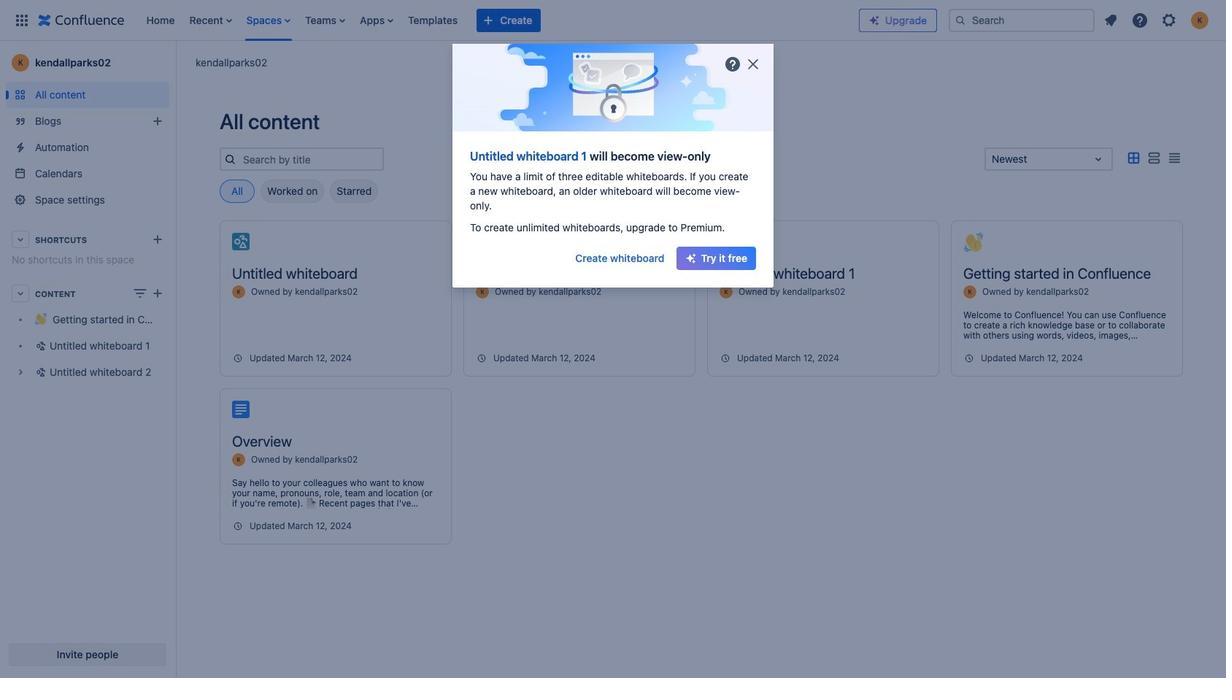 Task type: describe. For each thing, give the bounding box(es) containing it.
Search field
[[949, 8, 1096, 32]]

1 whiteboard image from the left
[[232, 233, 250, 251]]

profile picture image for second whiteboard icon from the left
[[720, 286, 733, 299]]

learn about usage image
[[725, 56, 742, 73]]

open image
[[1090, 150, 1108, 168]]

list image
[[1146, 149, 1163, 167]]

0 vertical spatial group
[[725, 56, 762, 73]]

0 horizontal spatial list
[[139, 0, 860, 41]]

page image
[[232, 401, 250, 418]]

compact list image
[[1166, 149, 1184, 167]]

2 whiteboard image from the left
[[720, 233, 738, 251]]

settings icon image
[[1161, 11, 1179, 29]]

cards image
[[1125, 149, 1143, 167]]

search image
[[955, 14, 967, 26]]

Search by title field
[[239, 149, 383, 169]]



Task type: vqa. For each thing, say whether or not it's contained in the screenshot.
Indent Tab Image
no



Task type: locate. For each thing, give the bounding box(es) containing it.
tree
[[6, 307, 169, 386]]

space element
[[0, 41, 175, 678]]

confluence image
[[38, 11, 125, 29], [38, 11, 125, 29]]

close modal image
[[745, 56, 762, 73]]

1 horizontal spatial whiteboard image
[[720, 233, 738, 251]]

create a blog image
[[149, 112, 167, 130]]

profile picture image for second whiteboard icon from right
[[232, 286, 245, 299]]

whiteboard image
[[232, 233, 250, 251], [720, 233, 738, 251]]

1 horizontal spatial list
[[1098, 7, 1218, 33]]

list
[[139, 0, 860, 41], [1098, 7, 1218, 33]]

banner
[[0, 0, 1227, 41]]

premium image
[[869, 14, 881, 26]]

2 list item from the left
[[301, 0, 350, 41]]

profile picture image
[[232, 286, 245, 299], [476, 286, 489, 299], [720, 286, 733, 299], [964, 286, 977, 299], [232, 454, 245, 467]]

tree inside space element
[[6, 307, 169, 386]]

1 list item from the left
[[185, 0, 236, 41]]

:wave: image
[[965, 233, 984, 252], [965, 233, 984, 252]]

0 horizontal spatial whiteboard image
[[232, 233, 250, 251]]

list item
[[185, 0, 236, 41], [301, 0, 350, 41]]

1 horizontal spatial list item
[[301, 0, 350, 41]]

1 vertical spatial group
[[567, 247, 757, 270]]

group
[[725, 56, 762, 73], [567, 247, 757, 270]]

0 horizontal spatial list item
[[185, 0, 236, 41]]

global element
[[9, 0, 860, 41]]

whiteboard image
[[476, 233, 494, 251]]

profile picture image for 'page' image
[[232, 454, 245, 467]]

None search field
[[949, 8, 1096, 32]]



